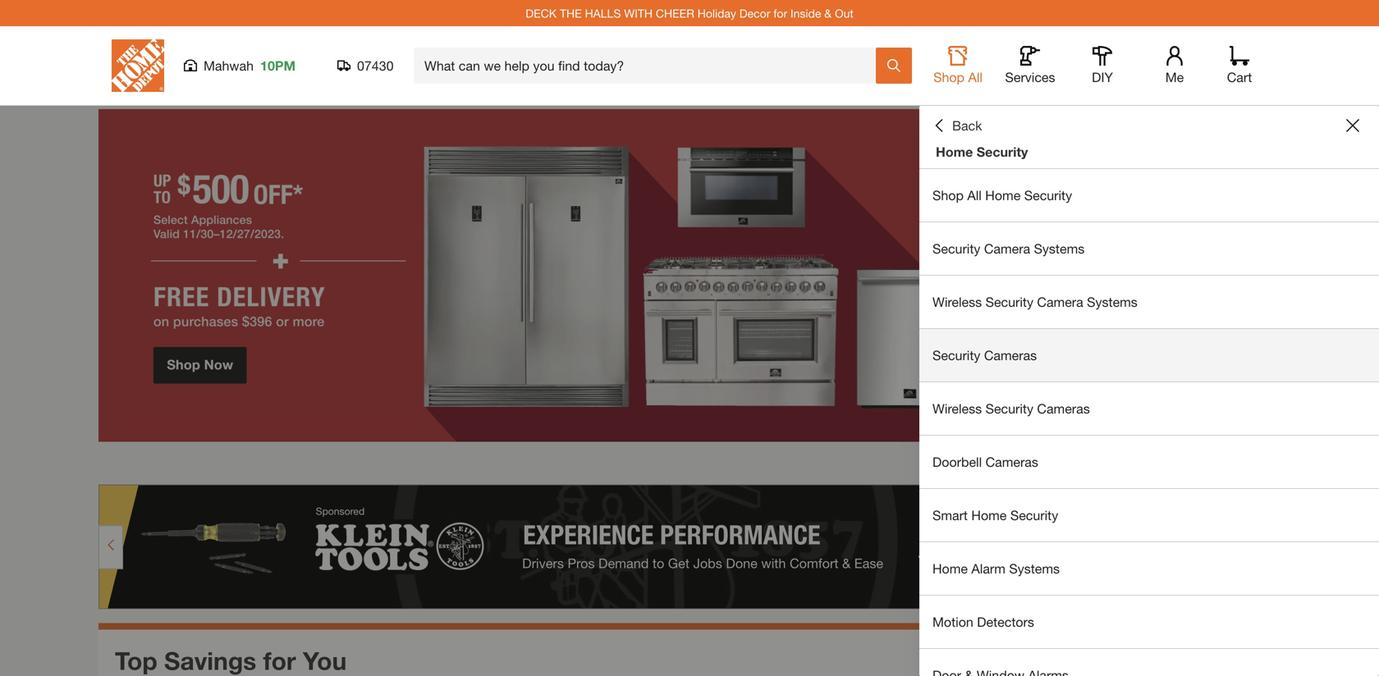 Task type: locate. For each thing, give the bounding box(es) containing it.
2 vertical spatial cameras
[[986, 455, 1039, 470]]

home right smart
[[972, 508, 1007, 524]]

cameras inside the wireless security cameras link
[[1038, 401, 1090, 417]]

0 vertical spatial all
[[969, 69, 983, 85]]

services
[[1006, 69, 1056, 85]]

doorbell cameras
[[933, 455, 1039, 470]]

mahwah 10pm
[[204, 58, 296, 74]]

image for  30nov2023-hp-bau-mw44-45-hero4-appliances image
[[99, 109, 1281, 442]]

0 vertical spatial systems
[[1034, 241, 1085, 257]]

security camera systems link
[[920, 223, 1380, 275]]

you
[[303, 647, 347, 676]]

wireless
[[933, 294, 982, 310], [933, 401, 982, 417]]

cameras for doorbell cameras
[[986, 455, 1039, 470]]

all for shop all
[[969, 69, 983, 85]]

systems right alarm
[[1010, 561, 1060, 577]]

shop for shop all home security
[[933, 188, 964, 203]]

mahwah
[[204, 58, 254, 74]]

0 vertical spatial for
[[774, 6, 788, 20]]

home down back button
[[936, 144, 973, 160]]

security up security camera systems
[[1025, 188, 1073, 203]]

0 horizontal spatial for
[[263, 647, 296, 676]]

0 vertical spatial shop
[[934, 69, 965, 85]]

shop inside button
[[934, 69, 965, 85]]

security up home alarm systems at right
[[1011, 508, 1059, 524]]

deck the halls with cheer holiday decor for inside & out
[[526, 6, 854, 20]]

shop down the home security
[[933, 188, 964, 203]]

1 vertical spatial all
[[968, 188, 982, 203]]

systems
[[1034, 241, 1085, 257], [1088, 294, 1138, 310], [1010, 561, 1060, 577]]

all
[[969, 69, 983, 85], [968, 188, 982, 203]]

me
[[1166, 69, 1185, 85]]

cameras for security cameras
[[985, 348, 1037, 363]]

1 vertical spatial wireless
[[933, 401, 982, 417]]

10pm
[[260, 58, 296, 74]]

diy button
[[1077, 46, 1129, 85]]

menu
[[920, 169, 1380, 677]]

top
[[115, 647, 157, 676]]

1 vertical spatial cameras
[[1038, 401, 1090, 417]]

2 wireless from the top
[[933, 401, 982, 417]]

shop up back button
[[934, 69, 965, 85]]

decor
[[740, 6, 771, 20]]

for left inside
[[774, 6, 788, 20]]

cart link
[[1222, 46, 1258, 85]]

all inside button
[[969, 69, 983, 85]]

systems up wireless security camera systems on the top right
[[1034, 241, 1085, 257]]

1 vertical spatial for
[[263, 647, 296, 676]]

camera down security camera systems
[[1038, 294, 1084, 310]]

deck the halls with cheer holiday decor for inside & out link
[[526, 6, 854, 20]]

1 horizontal spatial for
[[774, 6, 788, 20]]

systems for home alarm systems
[[1010, 561, 1060, 577]]

0 horizontal spatial camera
[[985, 241, 1031, 257]]

inside
[[791, 6, 822, 20]]

holiday
[[698, 6, 737, 20]]

home alarm systems link
[[920, 543, 1380, 595]]

cameras inside security cameras link
[[985, 348, 1037, 363]]

1 vertical spatial shop
[[933, 188, 964, 203]]

cameras
[[985, 348, 1037, 363], [1038, 401, 1090, 417], [986, 455, 1039, 470]]

camera
[[985, 241, 1031, 257], [1038, 294, 1084, 310]]

security
[[977, 144, 1028, 160], [1025, 188, 1073, 203], [933, 241, 981, 257], [986, 294, 1034, 310], [933, 348, 981, 363], [986, 401, 1034, 417], [1011, 508, 1059, 524]]

2 vertical spatial systems
[[1010, 561, 1060, 577]]

all up back
[[969, 69, 983, 85]]

me button
[[1149, 46, 1202, 85]]

diy
[[1092, 69, 1114, 85]]

feedback link image
[[1358, 278, 1380, 366]]

security camera systems
[[933, 241, 1085, 257]]

wireless for wireless security camera systems
[[933, 294, 982, 310]]

all down the home security
[[968, 188, 982, 203]]

for
[[774, 6, 788, 20], [263, 647, 296, 676]]

the home depot logo image
[[112, 39, 164, 92]]

1 wireless from the top
[[933, 294, 982, 310]]

camera down shop all home security
[[985, 241, 1031, 257]]

all for shop all home security
[[968, 188, 982, 203]]

0 vertical spatial cameras
[[985, 348, 1037, 363]]

wireless up security cameras
[[933, 294, 982, 310]]

detectors
[[978, 615, 1035, 630]]

alarm
[[972, 561, 1006, 577]]

security down shop all home security
[[933, 241, 981, 257]]

home
[[936, 144, 973, 160], [986, 188, 1021, 203], [972, 508, 1007, 524], [933, 561, 968, 577]]

What can we help you find today? search field
[[425, 48, 875, 83]]

0 vertical spatial wireless
[[933, 294, 982, 310]]

deck
[[526, 6, 557, 20]]

shop
[[934, 69, 965, 85], [933, 188, 964, 203]]

services button
[[1004, 46, 1057, 85]]

shop all home security link
[[920, 169, 1380, 222]]

with
[[624, 6, 653, 20]]

0 vertical spatial camera
[[985, 241, 1031, 257]]

1 vertical spatial camera
[[1038, 294, 1084, 310]]

cameras inside doorbell cameras link
[[986, 455, 1039, 470]]

cheer
[[656, 6, 695, 20]]

systems up security cameras link
[[1088, 294, 1138, 310]]

wireless up doorbell
[[933, 401, 982, 417]]

for left you
[[263, 647, 296, 676]]

savings
[[164, 647, 256, 676]]



Task type: vqa. For each thing, say whether or not it's contained in the screenshot.
the right We
no



Task type: describe. For each thing, give the bounding box(es) containing it.
wireless for wireless security cameras
[[933, 401, 982, 417]]

security cameras link
[[920, 329, 1380, 382]]

out
[[835, 6, 854, 20]]

systems for security camera systems
[[1034, 241, 1085, 257]]

&
[[825, 6, 832, 20]]

cart
[[1228, 69, 1253, 85]]

smart home security link
[[920, 489, 1380, 542]]

smart
[[933, 508, 968, 524]]

security up wireless security cameras
[[933, 348, 981, 363]]

home security
[[936, 144, 1028, 160]]

wireless security cameras
[[933, 401, 1090, 417]]

motion detectors link
[[920, 596, 1380, 649]]

security inside "link"
[[1011, 508, 1059, 524]]

security cameras
[[933, 348, 1037, 363]]

top savings for you
[[115, 647, 347, 676]]

security up shop all home security
[[977, 144, 1028, 160]]

shop for shop all
[[934, 69, 965, 85]]

home inside "link"
[[972, 508, 1007, 524]]

home left alarm
[[933, 561, 968, 577]]

halls
[[585, 6, 621, 20]]

shop all home security
[[933, 188, 1073, 203]]

back button
[[933, 117, 983, 134]]

menu containing shop all home security
[[920, 169, 1380, 677]]

07430 button
[[338, 57, 394, 74]]

motion detectors
[[933, 615, 1035, 630]]

shop all button
[[932, 46, 985, 85]]

home down the home security
[[986, 188, 1021, 203]]

shop all
[[934, 69, 983, 85]]

the
[[560, 6, 582, 20]]

security up doorbell cameras
[[986, 401, 1034, 417]]

wireless security cameras link
[[920, 383, 1380, 435]]

wireless security camera systems
[[933, 294, 1138, 310]]

motion
[[933, 615, 974, 630]]

07430
[[357, 58, 394, 74]]

smart home security
[[933, 508, 1059, 524]]

doorbell cameras link
[[920, 436, 1380, 489]]

drawer close image
[[1347, 119, 1360, 132]]

1 vertical spatial systems
[[1088, 294, 1138, 310]]

security down security camera systems
[[986, 294, 1034, 310]]

home alarm systems
[[933, 561, 1060, 577]]

back
[[953, 118, 983, 133]]

doorbell
[[933, 455, 982, 470]]

1 horizontal spatial camera
[[1038, 294, 1084, 310]]

wireless security camera systems link
[[920, 276, 1380, 329]]



